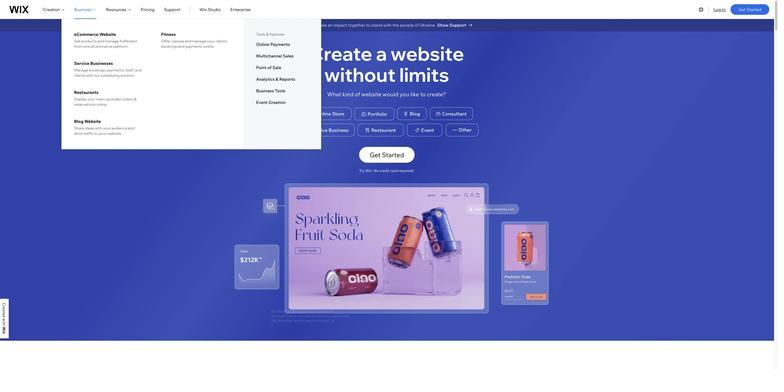 Task type: vqa. For each thing, say whether or not it's contained in the screenshot.
website in Create a website without limits
yes



Task type: describe. For each thing, give the bounding box(es) containing it.
the
[[393, 22, 399, 28]]

restaurants display your menu and take orders & reservations online.
[[74, 90, 137, 107]]

display
[[74, 97, 87, 102]]

staff,
[[126, 68, 134, 73]]

0 vertical spatial to
[[366, 22, 370, 28]]

businesses
[[90, 61, 113, 66]]

event for event creation
[[256, 100, 268, 105]]

1 horizontal spatial get
[[739, 7, 746, 12]]

your inside restaurants display your menu and take orders & reservations online.
[[87, 97, 95, 102]]

offer
[[161, 39, 171, 44]]

like
[[410, 91, 419, 98]]

bookings
[[161, 44, 177, 49]]

solution.
[[120, 73, 135, 78]]

blog website share ideas with your audience and drive traffic to your website.
[[74, 119, 135, 136]]

multichannel sales
[[256, 53, 294, 59]]

business for business
[[74, 7, 92, 12]]

of inside business group
[[268, 65, 272, 70]]

multichannel sales link
[[256, 53, 309, 59]]

service businesses manage bookings, payments, staff, and clients with our scheduling solution.
[[74, 61, 142, 78]]

point of sale
[[256, 65, 281, 70]]

event button
[[407, 124, 442, 137]]

event creation
[[256, 100, 286, 105]]

website inside create a website without limits
[[391, 42, 464, 66]]

restaurant button
[[358, 124, 404, 137]]

business group
[[61, 19, 321, 149]]

analytics & reports link
[[256, 77, 309, 82]]

1 horizontal spatial of
[[355, 91, 360, 98]]

2 horizontal spatial of
[[415, 22, 419, 28]]

would
[[383, 91, 398, 98]]

platform.
[[113, 44, 129, 49]]

1 horizontal spatial get started
[[739, 7, 762, 12]]

1 horizontal spatial tools
[[275, 88, 286, 93]]

consultant
[[442, 111, 467, 117]]

get inside button
[[370, 151, 381, 159]]

0 vertical spatial started
[[747, 7, 762, 12]]

sale
[[273, 65, 281, 70]]

payments
[[270, 42, 290, 47]]

enterprise
[[230, 7, 251, 12]]

business button
[[74, 6, 96, 13]]

manage inside fitness offer classes and manage your clients, bookings and payments online.
[[192, 39, 206, 44]]

portfolio
[[368, 111, 387, 117]]

kind
[[343, 91, 354, 98]]

business for business tools
[[256, 88, 274, 93]]

restaurants
[[74, 90, 98, 95]]

pricing link
[[141, 6, 154, 13]]

2 horizontal spatial with
[[383, 22, 392, 28]]

online. inside restaurants display your menu and take orders & reservations online.
[[96, 102, 107, 107]]

your down blog website link
[[103, 126, 111, 131]]

1 vertical spatial support
[[450, 22, 466, 28]]

take
[[114, 97, 121, 102]]

creation inside dropdown button
[[43, 7, 60, 12]]

point of sale link
[[256, 65, 309, 70]]

manage
[[74, 68, 88, 73]]

fulfillment
[[120, 39, 137, 44]]

& for analytics
[[276, 77, 278, 82]]

tools & features
[[256, 32, 284, 37]]

scheduling
[[101, 73, 119, 78]]

show support link
[[437, 21, 477, 29]]

try wix. no credit card required.
[[359, 168, 414, 173]]

and up payments
[[185, 39, 191, 44]]

support link
[[164, 6, 180, 13]]

log
[[714, 7, 721, 12]]

you
[[400, 91, 409, 98]]

event for event
[[421, 127, 434, 133]]

& for tools
[[266, 32, 269, 37]]

pricing
[[141, 7, 154, 12]]

portfolio button
[[354, 108, 394, 120]]

make
[[316, 22, 327, 28]]

0 horizontal spatial tools
[[256, 32, 265, 37]]

business tools link
[[256, 88, 309, 93]]

service for service business
[[311, 127, 328, 133]]

log in
[[714, 7, 726, 12]]

sell
[[74, 39, 80, 44]]

get started link
[[731, 4, 770, 15]]

our
[[94, 73, 100, 78]]

traffic
[[83, 131, 94, 136]]

an ecommerce site for a soda company with a sales graph and mobile checkout image
[[289, 187, 484, 310]]

wix.
[[365, 168, 373, 173]]

manage inside ecommerce website sell products and manage fulfillment from one ecommerce platform.
[[105, 39, 119, 44]]

fitness offer classes and manage your clients, bookings and payments online.
[[161, 32, 228, 49]]

fitness
[[161, 32, 176, 37]]

online payments
[[256, 42, 290, 47]]

what
[[327, 91, 341, 98]]

menu
[[96, 97, 106, 102]]

show
[[437, 22, 449, 28]]

people
[[400, 22, 414, 28]]

online. inside fitness offer classes and manage your clients, bookings and payments online.
[[203, 44, 215, 49]]

ukraine.
[[420, 22, 436, 28]]

credit
[[379, 168, 389, 173]]

let's make an impact together to stand with the people of ukraine.
[[306, 22, 436, 28]]

share
[[74, 126, 84, 131]]

products
[[81, 39, 97, 44]]

your left website.
[[99, 131, 107, 136]]



Task type: locate. For each thing, give the bounding box(es) containing it.
1 vertical spatial business
[[256, 88, 274, 93]]

blog inside button
[[410, 111, 420, 117]]

no
[[374, 168, 379, 173]]

your inside fitness offer classes and manage your clients, bookings and payments online.
[[207, 39, 215, 44]]

and down classes
[[178, 44, 185, 49]]

blog button
[[397, 108, 427, 120]]

with left the the
[[383, 22, 392, 28]]

1 horizontal spatial &
[[266, 32, 269, 37]]

online
[[256, 42, 269, 47], [316, 111, 331, 117]]

your
[[207, 39, 215, 44], [87, 97, 95, 102], [103, 126, 111, 131], [99, 131, 107, 136]]

2 manage from the left
[[192, 39, 206, 44]]

service inside service businesses manage bookings, payments, staff, and clients with our scheduling solution.
[[74, 61, 89, 66]]

1 horizontal spatial online
[[316, 111, 331, 117]]

consultant button
[[430, 108, 473, 120]]

glass ns.png image
[[466, 205, 519, 214]]

0 horizontal spatial get started
[[370, 151, 404, 159]]

of right people
[[415, 22, 419, 28]]

audience
[[111, 126, 127, 131]]

0 horizontal spatial get
[[370, 151, 381, 159]]

with
[[383, 22, 392, 28], [86, 73, 93, 78], [95, 126, 102, 131]]

website for ecommerce website
[[100, 32, 116, 37]]

of left sale
[[268, 65, 272, 70]]

0 vertical spatial website
[[391, 42, 464, 66]]

1 horizontal spatial to
[[366, 22, 370, 28]]

1 horizontal spatial website
[[391, 42, 464, 66]]

0 horizontal spatial with
[[86, 73, 93, 78]]

1 horizontal spatial service
[[311, 127, 328, 133]]

and inside ecommerce website sell products and manage fulfillment from one ecommerce platform.
[[98, 39, 104, 44]]

tools down analytics & reports link
[[275, 88, 286, 93]]

2 horizontal spatial business
[[329, 127, 349, 133]]

online payments link
[[256, 42, 309, 47]]

stand
[[371, 22, 382, 28]]

payments
[[185, 44, 203, 49]]

started inside button
[[382, 151, 404, 159]]

manage
[[105, 39, 119, 44], [192, 39, 206, 44]]

event
[[256, 100, 268, 105], [421, 127, 434, 133]]

0 vertical spatial service
[[74, 61, 89, 66]]

business inside button
[[329, 127, 349, 133]]

create a website without limits
[[310, 42, 464, 86]]

website for blog website
[[84, 119, 101, 124]]

limits
[[399, 62, 449, 86]]

and down "ecommerce website" link
[[98, 39, 104, 44]]

store
[[332, 111, 344, 117]]

ecommerce down products at the top left of page
[[91, 44, 112, 49]]

2 vertical spatial business
[[329, 127, 349, 133]]

online store
[[316, 111, 344, 117]]

multichannel
[[256, 53, 282, 59]]

in
[[722, 7, 726, 12]]

and inside service businesses manage bookings, payments, staff, and clients with our scheduling solution.
[[135, 68, 142, 73]]

1 vertical spatial tools
[[275, 88, 286, 93]]

wix studio
[[200, 7, 221, 12]]

&
[[266, 32, 269, 37], [276, 77, 278, 82], [134, 97, 137, 102]]

and inside the 'blog website share ideas with your audience and drive traffic to your website.'
[[128, 126, 135, 131]]

service businesses link
[[74, 61, 144, 66]]

with inside service businesses manage bookings, payments, staff, and clients with our scheduling solution.
[[86, 73, 93, 78]]

create
[[310, 42, 372, 66]]

a
[[376, 42, 387, 66]]

& inside restaurants display your menu and take orders & reservations online.
[[134, 97, 137, 102]]

reservations
[[74, 102, 96, 107]]

blog website link
[[74, 119, 144, 124]]

event creation link
[[256, 100, 309, 105]]

0 vertical spatial get started
[[739, 7, 762, 12]]

of right kind
[[355, 91, 360, 98]]

0 vertical spatial website
[[100, 32, 116, 37]]

1 vertical spatial online.
[[96, 102, 107, 107]]

wix studio link
[[200, 6, 221, 13]]

one
[[83, 44, 90, 49]]

1 vertical spatial website
[[361, 91, 382, 98]]

enterprise link
[[230, 6, 251, 13]]

& left features
[[266, 32, 269, 37]]

0 horizontal spatial event
[[256, 100, 268, 105]]

from
[[74, 44, 82, 49]]

blog up the event button at the right
[[410, 111, 420, 117]]

service down online store button
[[311, 127, 328, 133]]

without
[[324, 62, 396, 86]]

website inside the 'blog website share ideas with your audience and drive traffic to your website.'
[[84, 119, 101, 124]]

2 vertical spatial &
[[134, 97, 137, 102]]

get right in
[[739, 7, 746, 12]]

to left stand
[[366, 22, 370, 28]]

business tools
[[256, 88, 286, 93]]

online.
[[203, 44, 215, 49], [96, 102, 107, 107]]

service inside button
[[311, 127, 328, 133]]

of
[[415, 22, 419, 28], [268, 65, 272, 70], [355, 91, 360, 98]]

1 horizontal spatial blog
[[410, 111, 420, 117]]

0 vertical spatial of
[[415, 22, 419, 28]]

1 vertical spatial with
[[86, 73, 93, 78]]

event inside button
[[421, 127, 434, 133]]

2 vertical spatial to
[[95, 131, 98, 136]]

get started
[[739, 7, 762, 12], [370, 151, 404, 159]]

0 horizontal spatial blog
[[74, 119, 83, 124]]

tools up online payments
[[256, 32, 265, 37]]

with left our
[[86, 73, 93, 78]]

service for service businesses manage bookings, payments, staff, and clients with our scheduling solution.
[[74, 61, 89, 66]]

what kind of website would you like to create?
[[327, 91, 446, 98]]

restaurants link
[[74, 90, 144, 95]]

service up manage
[[74, 61, 89, 66]]

creation inside business group
[[269, 100, 286, 105]]

with right the ideas
[[95, 126, 102, 131]]

card
[[390, 168, 398, 173]]

1 vertical spatial online
[[316, 111, 331, 117]]

0 vertical spatial tools
[[256, 32, 265, 37]]

1 vertical spatial get
[[370, 151, 381, 159]]

& right orders
[[134, 97, 137, 102]]

support right show in the right top of the page
[[450, 22, 466, 28]]

and right audience
[[128, 126, 135, 131]]

online for online store
[[316, 111, 331, 117]]

get up "no"
[[370, 151, 381, 159]]

impact
[[333, 22, 347, 28]]

0 horizontal spatial online.
[[96, 102, 107, 107]]

blog up "share"
[[74, 119, 83, 124]]

website inside ecommerce website sell products and manage fulfillment from one ecommerce platform.
[[100, 32, 116, 37]]

creation
[[43, 7, 60, 12], [269, 100, 286, 105]]

1 horizontal spatial online.
[[203, 44, 215, 49]]

try
[[359, 168, 365, 173]]

1 horizontal spatial support
[[450, 22, 466, 28]]

0 vertical spatial business
[[74, 7, 92, 12]]

0 horizontal spatial manage
[[105, 39, 119, 44]]

0 vertical spatial ecommerce
[[74, 32, 99, 37]]

1 vertical spatial event
[[421, 127, 434, 133]]

blog inside the 'blog website share ideas with your audience and drive traffic to your website.'
[[74, 119, 83, 124]]

2 horizontal spatial &
[[276, 77, 278, 82]]

to right 'like'
[[420, 91, 426, 98]]

to right traffic
[[95, 131, 98, 136]]

support
[[164, 7, 180, 12], [450, 22, 466, 28]]

business
[[74, 7, 92, 12], [256, 88, 274, 93], [329, 127, 349, 133]]

2 vertical spatial of
[[355, 91, 360, 98]]

& left reports
[[276, 77, 278, 82]]

service business
[[311, 127, 349, 133]]

1 horizontal spatial creation
[[269, 100, 286, 105]]

1 vertical spatial ecommerce
[[91, 44, 112, 49]]

0 horizontal spatial business
[[74, 7, 92, 12]]

blog for blog website share ideas with your audience and drive traffic to your website.
[[74, 119, 83, 124]]

ideas
[[85, 126, 94, 131]]

other
[[459, 127, 472, 133]]

with inside the 'blog website share ideas with your audience and drive traffic to your website.'
[[95, 126, 102, 131]]

blog
[[410, 111, 420, 117], [74, 119, 83, 124]]

your left clients,
[[207, 39, 215, 44]]

to
[[366, 22, 370, 28], [420, 91, 426, 98], [95, 131, 98, 136]]

ecommerce website link
[[74, 32, 144, 37]]

manage down "ecommerce website" link
[[105, 39, 119, 44]]

other button
[[446, 124, 478, 137]]

studio
[[208, 7, 221, 12]]

1 horizontal spatial with
[[95, 126, 102, 131]]

0 vertical spatial support
[[164, 7, 180, 12]]

and inside restaurants display your menu and take orders & reservations online.
[[106, 97, 113, 102]]

0 horizontal spatial of
[[268, 65, 272, 70]]

online for online payments
[[256, 42, 269, 47]]

1 vertical spatial &
[[276, 77, 278, 82]]

1 vertical spatial to
[[420, 91, 426, 98]]

get started inside button
[[370, 151, 404, 159]]

and down restaurants link
[[106, 97, 113, 102]]

0 vertical spatial online.
[[203, 44, 215, 49]]

0 horizontal spatial website
[[361, 91, 382, 98]]

0 vertical spatial with
[[383, 22, 392, 28]]

resources button
[[106, 6, 131, 13]]

get started button
[[359, 147, 415, 163]]

restaurant
[[371, 127, 396, 133]]

event down 'blog' button at the top right of page
[[421, 127, 434, 133]]

language selector, english selected image
[[698, 6, 704, 13]]

blog for blog
[[410, 111, 420, 117]]

orders
[[122, 97, 133, 102]]

get started up 'try wix. no credit card required.'
[[370, 151, 404, 159]]

0 vertical spatial creation
[[43, 7, 60, 12]]

0 horizontal spatial online
[[256, 42, 269, 47]]

fitness link
[[161, 32, 231, 37]]

0 vertical spatial get
[[739, 7, 746, 12]]

website
[[100, 32, 116, 37], [84, 119, 101, 124]]

online inside button
[[316, 111, 331, 117]]

1 vertical spatial blog
[[74, 119, 83, 124]]

and right staff,
[[135, 68, 142, 73]]

2 horizontal spatial to
[[420, 91, 426, 98]]

website
[[391, 42, 464, 66], [361, 91, 382, 98]]

service
[[74, 61, 89, 66], [311, 127, 328, 133]]

ecommerce up products at the top left of page
[[74, 32, 99, 37]]

1 manage from the left
[[105, 39, 119, 44]]

your up reservations
[[87, 97, 95, 102]]

0 horizontal spatial service
[[74, 61, 89, 66]]

event down business tools
[[256, 100, 268, 105]]

online inside business group
[[256, 42, 269, 47]]

drive
[[74, 131, 83, 136]]

website up the ideas
[[84, 119, 101, 124]]

1 horizontal spatial manage
[[192, 39, 206, 44]]

together
[[348, 22, 365, 28]]

create?
[[427, 91, 446, 98]]

website.
[[107, 131, 122, 136]]

creation button
[[43, 6, 65, 13]]

event inside business group
[[256, 100, 268, 105]]

0 horizontal spatial started
[[382, 151, 404, 159]]

online. down menu
[[96, 102, 107, 107]]

0 vertical spatial blog
[[410, 111, 420, 117]]

classes
[[171, 39, 184, 44]]

0 horizontal spatial support
[[164, 7, 180, 12]]

to inside the 'blog website share ideas with your audience and drive traffic to your website.'
[[95, 131, 98, 136]]

0 vertical spatial event
[[256, 100, 268, 105]]

1 vertical spatial service
[[311, 127, 328, 133]]

1 horizontal spatial event
[[421, 127, 434, 133]]

0 vertical spatial online
[[256, 42, 269, 47]]

clients
[[74, 73, 85, 78]]

bookings,
[[89, 68, 106, 73]]

0 horizontal spatial to
[[95, 131, 98, 136]]

reports
[[279, 77, 295, 82]]

2 vertical spatial with
[[95, 126, 102, 131]]

website up platform.
[[100, 32, 116, 37]]

online left 'store'
[[316, 111, 331, 117]]

online. right payments
[[203, 44, 215, 49]]

1 horizontal spatial business
[[256, 88, 274, 93]]

1 vertical spatial started
[[382, 151, 404, 159]]

1 vertical spatial get started
[[370, 151, 404, 159]]

1 horizontal spatial started
[[747, 7, 762, 12]]

an
[[328, 22, 332, 28]]

1 vertical spatial creation
[[269, 100, 286, 105]]

support right pricing link
[[164, 7, 180, 12]]

online down tools & features
[[256, 42, 269, 47]]

0 horizontal spatial creation
[[43, 7, 60, 12]]

1 vertical spatial website
[[84, 119, 101, 124]]

0 horizontal spatial &
[[134, 97, 137, 102]]

log in link
[[714, 6, 726, 13]]

created with wix image
[[3, 303, 6, 334]]

manage up payments
[[192, 39, 206, 44]]

1 vertical spatial of
[[268, 65, 272, 70]]

let's
[[306, 22, 315, 28]]

tools
[[256, 32, 265, 37], [275, 88, 286, 93]]

business inside group
[[256, 88, 274, 93]]

clients,
[[215, 39, 228, 44]]

0 vertical spatial &
[[266, 32, 269, 37]]

business inside dropdown button
[[74, 7, 92, 12]]

get started right in
[[739, 7, 762, 12]]

required.
[[399, 168, 414, 173]]



